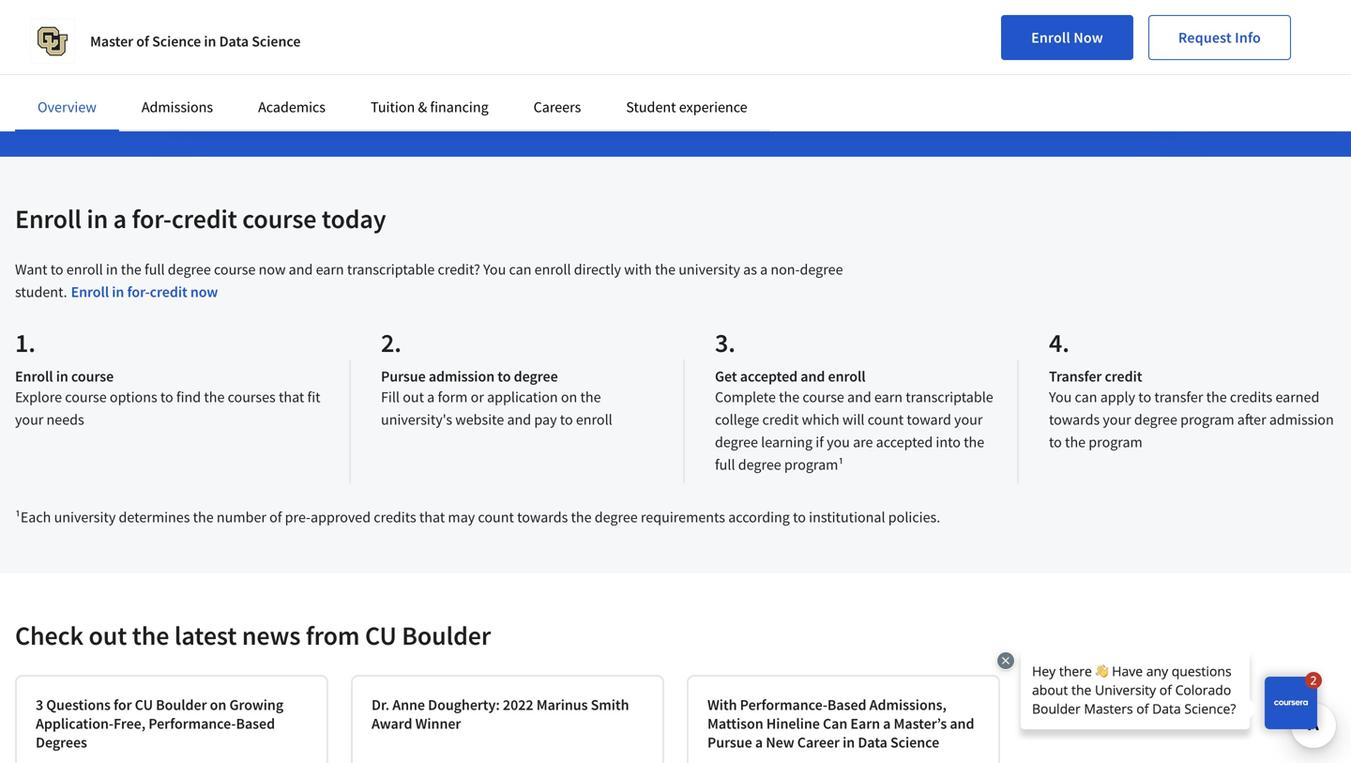 Task type: describe. For each thing, give the bounding box(es) containing it.
are
[[853, 433, 873, 451]]

want
[[15, 260, 47, 279]]

earned
[[1276, 387, 1320, 406]]

dr. anne dougherty: 2022 marinus smith award winner link
[[372, 695, 644, 763]]

with performance-based admissions, mattison hineline can earn a master's and pursue a new career in data science
[[708, 695, 975, 752]]

course left 'today' at the left of page
[[242, 202, 317, 235]]

towards for university
[[517, 508, 568, 526]]

university's
[[381, 410, 452, 429]]

april
[[350, 61, 379, 80]]

to right pay
[[560, 410, 573, 429]]

check
[[15, 619, 84, 652]]

now inside want to enroll in the full degree course now and earn transcriptable credit? you can enroll directly with the university as a non-degree student.
[[259, 260, 286, 279]]

may
[[448, 508, 475, 526]]

financing
[[430, 98, 489, 116]]

winner
[[415, 714, 461, 733]]

now inside enrollment for spring 2 session is now open! spring 1 enrollment closes april 19
[[449, 34, 484, 58]]

admissions,
[[870, 695, 947, 714]]

into
[[936, 433, 961, 451]]

admissions link
[[142, 98, 213, 116]]

course inside 3 . get accepted and enroll complete the course and earn transcriptable college credit which will count toward your degree learning if you are accepted into the full degree program¹
[[803, 387, 845, 406]]

find
[[176, 387, 201, 406]]

transfer
[[1049, 367, 1102, 386]]

science inside with performance-based admissions, mattison hineline can earn a master's and pursue a new career in data science
[[891, 733, 940, 752]]

to right apply at the right bottom of the page
[[1139, 387, 1152, 406]]

admission inside 2 . pursue admission to degree fill out a form or application on the university's website and pay to enroll
[[429, 367, 495, 386]]

degree inside 4 . transfer credit you can apply to transfer the credits earned towards your degree program after admission to the program
[[1135, 410, 1178, 429]]

free,
[[114, 714, 146, 733]]

¹each university determines the number of pre-approved credits that may count towards the degree requirements according to institutional policies.
[[15, 508, 941, 526]]

3. get accepted and enroll element
[[715, 367, 1002, 386]]

apply
[[1101, 387, 1136, 406]]

hineline
[[767, 714, 820, 733]]

non-
[[771, 260, 800, 279]]

website
[[455, 410, 504, 429]]

admissions
[[142, 98, 213, 116]]

degrees
[[36, 733, 87, 752]]

to inside the "1 . enroll in course explore course options to find the courses that fit your needs"
[[160, 387, 173, 406]]

fill
[[381, 387, 400, 406]]

enroll for enroll now
[[1032, 28, 1071, 47]]

earn for .
[[875, 387, 903, 406]]

you inside 4 . transfer credit you can apply to transfer the credits earned towards your degree program after admission to the program
[[1049, 387, 1072, 406]]

can
[[823, 714, 848, 733]]

full inside 3 . get accepted and enroll complete the course and earn transcriptable college credit which will count toward your degree learning if you are accepted into the full degree program¹
[[715, 455, 735, 474]]

1. enroll in course element
[[15, 367, 334, 386]]

transfer
[[1155, 387, 1204, 406]]

enrollment
[[181, 34, 271, 58]]

4 . transfer credit you can apply to transfer the credits earned towards your degree program after admission to the program
[[1049, 326, 1334, 451]]

course up needs
[[65, 387, 107, 406]]

dr. anne dougherty: 2022 marinus smith award winner
[[372, 695, 629, 733]]

degree right as
[[800, 260, 843, 279]]

careers
[[534, 98, 581, 116]]

can inside 4 . transfer credit you can apply to transfer the credits earned towards your degree program after admission to the program
[[1075, 387, 1098, 406]]

with
[[624, 260, 652, 279]]

application-
[[36, 714, 114, 733]]

academics
[[258, 98, 326, 116]]

enrollment for spring 2 session is now open! spring 1 enrollment closes april 19
[[181, 34, 534, 80]]

boulder inside 3 questions for cu boulder on growing application-free, performance-based degrees
[[156, 695, 207, 714]]

course inside want to enroll in the full degree course now and earn transcriptable credit? you can enroll directly with the university as a non-degree student.
[[214, 260, 256, 279]]

career
[[798, 733, 840, 752]]

enroll now
[[1032, 28, 1104, 47]]

. for 4
[[1063, 326, 1070, 359]]

data inside with performance-based admissions, mattison hineline can earn a master's and pursue a new career in data science
[[858, 733, 888, 752]]

enroll inside the "1 . enroll in course explore course options to find the courses that fit your needs"
[[15, 367, 53, 386]]

session
[[370, 34, 429, 58]]

enroll in a for-credit course today
[[15, 202, 386, 235]]

check out the latest news from cu boulder
[[15, 619, 491, 652]]

overview link
[[38, 98, 97, 116]]

enroll in for-credit now link
[[71, 282, 218, 301]]

request info button for master of science in data science
[[1149, 15, 1291, 60]]

overview
[[38, 98, 97, 116]]

dougherty:
[[428, 695, 500, 714]]

today
[[322, 202, 386, 235]]

options
[[110, 387, 157, 406]]

tuition & financing
[[371, 98, 489, 116]]

0 vertical spatial data
[[219, 32, 249, 51]]

3 for .
[[715, 326, 729, 359]]

or
[[471, 387, 484, 406]]

want to enroll in the full degree course now and earn transcriptable credit? you can enroll directly with the university as a non-degree student.
[[15, 260, 843, 301]]

cu inside 3 questions for cu boulder on growing application-free, performance-based degrees
[[135, 695, 153, 714]]

on inside 2 . pursue admission to degree fill out a form or application on the university's website and pay to enroll
[[561, 387, 577, 406]]

request info for spring 1 enrollment closes april 19
[[1069, 48, 1152, 67]]

get
[[715, 367, 737, 386]]

0 vertical spatial for-
[[132, 202, 172, 235]]

credit inside 3 . get accepted and enroll complete the course and earn transcriptable college credit which will count toward your degree learning if you are accepted into the full degree program¹
[[763, 410, 799, 429]]

you
[[827, 433, 850, 451]]

admission inside 4 . transfer credit you can apply to transfer the credits earned towards your degree program after admission to the program
[[1270, 410, 1334, 429]]

credits inside 4 . transfer credit you can apply to transfer the credits earned towards your degree program after admission to the program
[[1230, 387, 1273, 406]]

1 inside the "1 . enroll in course explore course options to find the courses that fit your needs"
[[15, 326, 28, 359]]

enroll in for-credit now
[[71, 282, 218, 301]]

request info button for spring 1 enrollment closes april 19
[[1043, 35, 1178, 80]]

complete
[[715, 387, 776, 406]]

3 questions for cu boulder on growing application-free, performance-based degrees
[[36, 695, 284, 752]]

can inside want to enroll in the full degree course now and earn transcriptable credit? you can enroll directly with the university as a non-degree student.
[[509, 260, 532, 279]]

1 horizontal spatial spring
[[301, 34, 353, 58]]

toward
[[907, 410, 952, 429]]

dr.
[[372, 695, 390, 714]]

with performance-based admissions, mattison hineline can earn a master's and pursue a new career in data science link
[[708, 695, 980, 763]]

credit inside 4 . transfer credit you can apply to transfer the credits earned towards your degree program after admission to the program
[[1105, 367, 1143, 386]]

enroll left the directly
[[535, 260, 571, 279]]

determines
[[119, 508, 190, 526]]

pursue inside with performance-based admissions, mattison hineline can earn a master's and pursue a new career in data science
[[708, 733, 752, 752]]

learning
[[761, 433, 813, 451]]

marinus
[[537, 695, 588, 714]]

explore
[[15, 387, 62, 406]]

form
[[438, 387, 468, 406]]

academics link
[[258, 98, 326, 116]]

college
[[715, 410, 760, 429]]

needs
[[46, 410, 84, 429]]

and inside 2 . pursue admission to degree fill out a form or application on the university's website and pay to enroll
[[507, 410, 531, 429]]

your inside 4 . transfer credit you can apply to transfer the credits earned towards your degree program after admission to the program
[[1103, 410, 1132, 429]]

pursue inside 2 . pursue admission to degree fill out a form or application on the university's website and pay to enroll
[[381, 367, 426, 386]]

3 questions for cu boulder on growing application-free, performance-based degrees link
[[36, 695, 308, 763]]

careers link
[[534, 98, 581, 116]]

degree left requirements
[[595, 508, 638, 526]]

a right earn
[[883, 714, 891, 733]]

institutional
[[809, 508, 886, 526]]

out inside 2 . pursue admission to degree fill out a form or application on the university's website and pay to enroll
[[403, 387, 424, 406]]

with
[[708, 695, 737, 714]]

0 vertical spatial boulder
[[402, 619, 491, 652]]

and inside want to enroll in the full degree course now and earn transcriptable credit? you can enroll directly with the university as a non-degree student.
[[289, 260, 313, 279]]

open!
[[487, 34, 534, 58]]

1 inside enrollment for spring 2 session is now open! spring 1 enrollment closes april 19
[[225, 61, 233, 80]]

1 horizontal spatial cu
[[365, 619, 397, 652]]

course up options
[[71, 367, 114, 386]]

if
[[816, 433, 824, 451]]

student
[[626, 98, 676, 116]]

anne
[[392, 695, 425, 714]]

request for spring 1 enrollment closes april 19
[[1069, 48, 1122, 67]]



Task type: vqa. For each thing, say whether or not it's contained in the screenshot.
QUESTIONS
yes



Task type: locate. For each thing, give the bounding box(es) containing it.
transcriptable for to
[[347, 260, 435, 279]]

student.
[[15, 282, 67, 301]]

transcriptable for .
[[906, 387, 994, 406]]

2 up fill
[[381, 326, 394, 359]]

0 vertical spatial 2
[[357, 34, 366, 58]]

data up enrollment
[[219, 32, 249, 51]]

program
[[1181, 410, 1235, 429], [1089, 433, 1143, 451]]

count
[[868, 410, 904, 429], [478, 508, 514, 526]]

1 horizontal spatial pursue
[[708, 733, 752, 752]]

1 horizontal spatial you
[[1049, 387, 1072, 406]]

0 horizontal spatial info
[[1126, 48, 1152, 67]]

0 vertical spatial that
[[279, 387, 304, 406]]

. up fill
[[394, 326, 402, 359]]

1 vertical spatial of
[[269, 508, 282, 526]]

0 vertical spatial 3
[[715, 326, 729, 359]]

towards down transfer
[[1049, 410, 1100, 429]]

transcriptable inside 3 . get accepted and enroll complete the course and earn transcriptable college credit which will count toward your degree learning if you are accepted into the full degree program¹
[[906, 387, 994, 406]]

1 horizontal spatial 1
[[225, 61, 233, 80]]

1 vertical spatial transcriptable
[[906, 387, 994, 406]]

university right ¹each
[[54, 508, 116, 526]]

pay
[[534, 410, 557, 429]]

2 inside enrollment for spring 2 session is now open! spring 1 enrollment closes april 19
[[357, 34, 366, 58]]

you down transfer
[[1049, 387, 1072, 406]]

1 horizontal spatial for
[[274, 34, 297, 58]]

a up enroll in for-credit now
[[113, 202, 127, 235]]

request info
[[1179, 28, 1261, 47], [1069, 48, 1152, 67]]

0 vertical spatial 1
[[225, 61, 233, 80]]

in inside the "1 . enroll in course explore course options to find the courses that fit your needs"
[[56, 367, 68, 386]]

pursue up fill
[[381, 367, 426, 386]]

latest
[[174, 619, 237, 652]]

master of science in data science
[[90, 32, 301, 51]]

fit
[[307, 387, 321, 406]]

. up get
[[729, 326, 736, 359]]

1 horizontal spatial 2
[[381, 326, 394, 359]]

enroll up will
[[828, 367, 866, 386]]

the
[[121, 260, 142, 279], [655, 260, 676, 279], [204, 387, 225, 406], [580, 387, 601, 406], [779, 387, 800, 406], [1207, 387, 1227, 406], [964, 433, 985, 451], [1065, 433, 1086, 451], [193, 508, 214, 526], [571, 508, 592, 526], [132, 619, 169, 652]]

in up enroll in for-credit now
[[106, 260, 118, 279]]

1 vertical spatial data
[[858, 733, 888, 752]]

accepted up complete
[[740, 367, 798, 386]]

according
[[728, 508, 790, 526]]

. up transfer
[[1063, 326, 1070, 359]]

in inside want to enroll in the full degree course now and earn transcriptable credit? you can enroll directly with the university as a non-degree student.
[[106, 260, 118, 279]]

.
[[28, 326, 36, 359], [394, 326, 402, 359], [729, 326, 736, 359], [1063, 326, 1070, 359]]

and
[[289, 260, 313, 279], [801, 367, 825, 386], [848, 387, 872, 406], [507, 410, 531, 429], [950, 714, 975, 733]]

. for 1
[[28, 326, 36, 359]]

0 horizontal spatial towards
[[517, 508, 568, 526]]

in right student.
[[112, 282, 124, 301]]

transcriptable up "toward"
[[906, 387, 994, 406]]

2 up april at the left top
[[357, 34, 366, 58]]

0 vertical spatial can
[[509, 260, 532, 279]]

enroll up student.
[[66, 260, 103, 279]]

your down explore
[[15, 410, 43, 429]]

1 horizontal spatial of
[[269, 508, 282, 526]]

0 vertical spatial credits
[[1230, 387, 1273, 406]]

0 horizontal spatial of
[[136, 32, 149, 51]]

data
[[219, 32, 249, 51], [858, 733, 888, 752]]

that left 'may'
[[419, 508, 445, 526]]

you right credit?
[[483, 260, 506, 279]]

for
[[274, 34, 297, 58], [114, 695, 132, 714]]

towards inside 4 . transfer credit you can apply to transfer the credits earned towards your degree program after admission to the program
[[1049, 410, 1100, 429]]

to down transfer
[[1049, 433, 1062, 451]]

2
[[357, 34, 366, 58], [381, 326, 394, 359]]

1 vertical spatial you
[[1049, 387, 1072, 406]]

1 vertical spatial 3
[[36, 695, 43, 714]]

in inside with performance-based admissions, mattison hineline can earn a master's and pursue a new career in data science
[[843, 733, 855, 752]]

1 vertical spatial that
[[419, 508, 445, 526]]

in right career
[[843, 733, 855, 752]]

0 vertical spatial for
[[274, 34, 297, 58]]

0 vertical spatial out
[[403, 387, 424, 406]]

. for 3
[[729, 326, 736, 359]]

earn for to
[[316, 260, 344, 279]]

student experience
[[626, 98, 748, 116]]

enroll inside button
[[1032, 28, 1071, 47]]

2 . from the left
[[394, 326, 402, 359]]

19
[[382, 61, 397, 80]]

request info button
[[1149, 15, 1291, 60], [1043, 35, 1178, 80]]

pursue down with
[[708, 733, 752, 752]]

1 horizontal spatial based
[[828, 695, 867, 714]]

full down college
[[715, 455, 735, 474]]

on
[[561, 387, 577, 406], [210, 695, 226, 714]]

spring
[[301, 34, 353, 58], [181, 61, 222, 80]]

1 horizontal spatial full
[[715, 455, 735, 474]]

0 horizontal spatial cu
[[135, 695, 153, 714]]

science
[[152, 32, 201, 51], [252, 32, 301, 51], [891, 733, 940, 752]]

3
[[715, 326, 729, 359], [36, 695, 43, 714]]

enrollment
[[236, 61, 305, 80]]

boulder
[[402, 619, 491, 652], [156, 695, 207, 714]]

based down check out the latest news from cu boulder
[[236, 714, 275, 733]]

will
[[843, 410, 865, 429]]

1 vertical spatial now
[[259, 260, 286, 279]]

0 vertical spatial of
[[136, 32, 149, 51]]

1 horizontal spatial science
[[252, 32, 301, 51]]

towards right 'may'
[[517, 508, 568, 526]]

1 vertical spatial towards
[[517, 508, 568, 526]]

after
[[1238, 410, 1267, 429]]

number
[[217, 508, 266, 526]]

degree down transfer
[[1135, 410, 1178, 429]]

which
[[802, 410, 840, 429]]

enroll up explore
[[15, 367, 53, 386]]

0 vertical spatial admission
[[429, 367, 495, 386]]

degree down college
[[715, 433, 758, 451]]

3 up get
[[715, 326, 729, 359]]

to inside want to enroll in the full degree course now and earn transcriptable credit? you can enroll directly with the university as a non-degree student.
[[50, 260, 63, 279]]

degree down learning
[[738, 455, 782, 474]]

from
[[306, 619, 360, 652]]

3 for questions
[[36, 695, 43, 714]]

4. transfer credit element
[[1049, 367, 1336, 386]]

0 vertical spatial count
[[868, 410, 904, 429]]

performance- inside with performance-based admissions, mattison hineline can earn a master's and pursue a new career in data science
[[740, 695, 828, 714]]

based up career
[[828, 695, 867, 714]]

of left pre-
[[269, 508, 282, 526]]

award
[[372, 714, 412, 733]]

transcriptable inside want to enroll in the full degree course now and earn transcriptable credit? you can enroll directly with the university as a non-degree student.
[[347, 260, 435, 279]]

1 horizontal spatial boulder
[[402, 619, 491, 652]]

towards for .
[[1049, 410, 1100, 429]]

enroll left now
[[1032, 28, 1071, 47]]

degree up application
[[514, 367, 558, 386]]

0 horizontal spatial you
[[483, 260, 506, 279]]

requirements
[[641, 508, 725, 526]]

. inside 2 . pursue admission to degree fill out a form or application on the university's website and pay to enroll
[[394, 326, 402, 359]]

that left fit
[[279, 387, 304, 406]]

a left new
[[755, 733, 763, 752]]

. inside the "1 . enroll in course explore course options to find the courses that fit your needs"
[[28, 326, 36, 359]]

pre-
[[285, 508, 311, 526]]

you inside want to enroll in the full degree course now and earn transcriptable credit? you can enroll directly with the university as a non-degree student.
[[483, 260, 506, 279]]

earn down 3. get accepted and enroll "element"
[[875, 387, 903, 406]]

transcriptable
[[347, 260, 435, 279], [906, 387, 994, 406]]

can right credit?
[[509, 260, 532, 279]]

spring down master of science in data science
[[181, 61, 222, 80]]

0 horizontal spatial boulder
[[156, 695, 207, 714]]

1 vertical spatial spring
[[181, 61, 222, 80]]

0 horizontal spatial your
[[15, 410, 43, 429]]

your down apply at the right bottom of the page
[[1103, 410, 1132, 429]]

3 . get accepted and enroll complete the course and earn transcriptable college credit which will count toward your degree learning if you are accepted into the full degree program¹
[[715, 326, 994, 474]]

for inside 3 questions for cu boulder on growing application-free, performance-based degrees
[[114, 695, 132, 714]]

boulder right free,
[[156, 695, 207, 714]]

is
[[433, 34, 445, 58]]

1 horizontal spatial request
[[1179, 28, 1232, 47]]

1 horizontal spatial can
[[1075, 387, 1098, 406]]

1 . from the left
[[28, 326, 36, 359]]

0 vertical spatial accepted
[[740, 367, 798, 386]]

¹each
[[15, 508, 51, 526]]

1 down student.
[[15, 326, 28, 359]]

earn
[[316, 260, 344, 279], [875, 387, 903, 406]]

1 horizontal spatial program
[[1181, 410, 1235, 429]]

smith
[[591, 695, 629, 714]]

mattison
[[708, 714, 764, 733]]

to right according
[[793, 508, 806, 526]]

cu right from
[[365, 619, 397, 652]]

transcriptable down 'today' at the left of page
[[347, 260, 435, 279]]

0 horizontal spatial program
[[1089, 433, 1143, 451]]

0 horizontal spatial can
[[509, 260, 532, 279]]

1 vertical spatial program
[[1089, 433, 1143, 451]]

1 down enrollment
[[225, 61, 233, 80]]

1 vertical spatial accepted
[[876, 433, 933, 451]]

0 horizontal spatial admission
[[429, 367, 495, 386]]

0 vertical spatial spring
[[301, 34, 353, 58]]

0 horizontal spatial request
[[1069, 48, 1122, 67]]

enroll
[[1032, 28, 1071, 47], [15, 202, 82, 235], [71, 282, 109, 301], [15, 367, 53, 386]]

2 your from the left
[[955, 410, 983, 429]]

on right application
[[561, 387, 577, 406]]

1 your from the left
[[15, 410, 43, 429]]

3 left questions
[[36, 695, 43, 714]]

0 vertical spatial now
[[449, 34, 484, 58]]

0 horizontal spatial for
[[114, 695, 132, 714]]

0 horizontal spatial pursue
[[381, 367, 426, 386]]

. down student.
[[28, 326, 36, 359]]

full up enroll in for-credit now
[[145, 260, 165, 279]]

3 . from the left
[[729, 326, 736, 359]]

0 horizontal spatial science
[[152, 32, 201, 51]]

2 inside 2 . pursue admission to degree fill out a form or application on the university's website and pay to enroll
[[381, 326, 394, 359]]

1 horizontal spatial now
[[259, 260, 286, 279]]

your inside 3 . get accepted and enroll complete the course and earn transcriptable college credit which will count toward your degree learning if you are accepted into the full degree program¹
[[955, 410, 983, 429]]

policies.
[[889, 508, 941, 526]]

credits up after
[[1230, 387, 1273, 406]]

your
[[15, 410, 43, 429], [955, 410, 983, 429], [1103, 410, 1132, 429]]

1 horizontal spatial accepted
[[876, 433, 933, 451]]

3 inside 3 . get accepted and enroll complete the course and earn transcriptable college credit which will count toward your degree learning if you are accepted into the full degree program¹
[[715, 326, 729, 359]]

earn
[[851, 714, 880, 733]]

0 horizontal spatial count
[[478, 508, 514, 526]]

spring up closes
[[301, 34, 353, 58]]

to up application
[[498, 367, 511, 386]]

of right master
[[136, 32, 149, 51]]

credit?
[[438, 260, 480, 279]]

enroll up want
[[15, 202, 82, 235]]

credits right approved
[[374, 508, 416, 526]]

0 vertical spatial earn
[[316, 260, 344, 279]]

to
[[50, 260, 63, 279], [498, 367, 511, 386], [160, 387, 173, 406], [1139, 387, 1152, 406], [560, 410, 573, 429], [1049, 433, 1062, 451], [793, 508, 806, 526]]

1 vertical spatial can
[[1075, 387, 1098, 406]]

performance- inside 3 questions for cu boulder on growing application-free, performance-based degrees
[[148, 714, 236, 733]]

in up enroll in for-credit now link
[[87, 202, 108, 235]]

closes
[[308, 61, 347, 80]]

0 horizontal spatial that
[[279, 387, 304, 406]]

earn down 'today' at the left of page
[[316, 260, 344, 279]]

0 horizontal spatial transcriptable
[[347, 260, 435, 279]]

. inside 3 . get accepted and enroll complete the course and earn transcriptable college credit which will count toward your degree learning if you are accepted into the full degree program¹
[[729, 326, 736, 359]]

enroll for enroll in for-credit now
[[71, 282, 109, 301]]

science up enrollment
[[252, 32, 301, 51]]

0 horizontal spatial spring
[[181, 61, 222, 80]]

info for spring 1 enrollment closes april 19
[[1126, 48, 1152, 67]]

questions
[[46, 695, 111, 714]]

in
[[204, 32, 216, 51], [87, 202, 108, 235], [106, 260, 118, 279], [112, 282, 124, 301], [56, 367, 68, 386], [843, 733, 855, 752]]

course up which
[[803, 387, 845, 406]]

a left form
[[427, 387, 435, 406]]

out up university's
[[403, 387, 424, 406]]

info
[[1235, 28, 1261, 47], [1126, 48, 1152, 67]]

1 vertical spatial cu
[[135, 695, 153, 714]]

a
[[113, 202, 127, 235], [760, 260, 768, 279], [427, 387, 435, 406], [883, 714, 891, 733], [755, 733, 763, 752]]

now
[[449, 34, 484, 58], [259, 260, 286, 279], [190, 282, 218, 301]]

master's
[[894, 714, 947, 733]]

. inside 4 . transfer credit you can apply to transfer the credits earned towards your degree program after admission to the program
[[1063, 326, 1070, 359]]

enroll right student.
[[71, 282, 109, 301]]

for right questions
[[114, 695, 132, 714]]

data right can
[[858, 733, 888, 752]]

full
[[145, 260, 165, 279], [715, 455, 735, 474]]

2 vertical spatial now
[[190, 282, 218, 301]]

out right check
[[89, 619, 127, 652]]

0 horizontal spatial credits
[[374, 508, 416, 526]]

count right 'may'
[[478, 508, 514, 526]]

to right want
[[50, 260, 63, 279]]

based inside with performance-based admissions, mattison hineline can earn a master's and pursue a new career in data science
[[828, 695, 867, 714]]

accepted down "toward"
[[876, 433, 933, 451]]

you
[[483, 260, 506, 279], [1049, 387, 1072, 406]]

towards
[[1049, 410, 1100, 429], [517, 508, 568, 526]]

university inside want to enroll in the full degree course now and earn transcriptable credit? you can enroll directly with the university as a non-degree student.
[[679, 260, 740, 279]]

2. pursue admission to degree element
[[381, 367, 668, 386]]

1 horizontal spatial performance-
[[740, 695, 828, 714]]

3 inside 3 questions for cu boulder on growing application-free, performance-based degrees
[[36, 695, 43, 714]]

0 vertical spatial full
[[145, 260, 165, 279]]

1 vertical spatial for
[[114, 695, 132, 714]]

1 horizontal spatial towards
[[1049, 410, 1100, 429]]

a inside want to enroll in the full degree course now and earn transcriptable credit? you can enroll directly with the university as a non-degree student.
[[760, 260, 768, 279]]

enroll right pay
[[576, 410, 613, 429]]

1 . enroll in course explore course options to find the courses that fit your needs
[[15, 326, 321, 429]]

a right as
[[760, 260, 768, 279]]

1 horizontal spatial university
[[679, 260, 740, 279]]

that
[[279, 387, 304, 406], [419, 508, 445, 526]]

2022
[[503, 695, 534, 714]]

0 horizontal spatial performance-
[[148, 714, 236, 733]]

enroll for enroll in a for-credit course today
[[15, 202, 82, 235]]

based
[[828, 695, 867, 714], [236, 714, 275, 733]]

3 your from the left
[[1103, 410, 1132, 429]]

1 horizontal spatial out
[[403, 387, 424, 406]]

in up explore
[[56, 367, 68, 386]]

1 vertical spatial boulder
[[156, 695, 207, 714]]

to left the find at the left
[[160, 387, 173, 406]]

count inside 3 . get accepted and enroll complete the course and earn transcriptable college credit which will count toward your degree learning if you are accepted into the full degree program¹
[[868, 410, 904, 429]]

master
[[90, 32, 133, 51]]

new
[[766, 733, 795, 752]]

1 vertical spatial for-
[[127, 282, 150, 301]]

university
[[679, 260, 740, 279], [54, 508, 116, 526]]

full inside want to enroll in the full degree course now and earn transcriptable credit? you can enroll directly with the university as a non-degree student.
[[145, 260, 165, 279]]

1 horizontal spatial transcriptable
[[906, 387, 994, 406]]

a inside 2 . pursue admission to degree fill out a form or application on the university's website and pay to enroll
[[427, 387, 435, 406]]

program down transfer
[[1181, 410, 1235, 429]]

0 horizontal spatial 2
[[357, 34, 366, 58]]

tuition & financing link
[[371, 98, 489, 116]]

1 vertical spatial university
[[54, 508, 116, 526]]

for- up the "1 . enroll in course explore course options to find the courses that fit your needs"
[[127, 282, 150, 301]]

1 vertical spatial 1
[[15, 326, 28, 359]]

1 vertical spatial credits
[[374, 508, 416, 526]]

for inside enrollment for spring 2 session is now open! spring 1 enrollment closes april 19
[[274, 34, 297, 58]]

experience
[[679, 98, 748, 116]]

0 horizontal spatial full
[[145, 260, 165, 279]]

on left growing
[[210, 695, 226, 714]]

request info for master of science in data science
[[1179, 28, 1261, 47]]

admission up form
[[429, 367, 495, 386]]

1 horizontal spatial credits
[[1230, 387, 1273, 406]]

your up into
[[955, 410, 983, 429]]

enroll inside 2 . pursue admission to degree fill out a form or application on the university's website and pay to enroll
[[576, 410, 613, 429]]

1 vertical spatial 2
[[381, 326, 394, 359]]

degree inside 2 . pursue admission to degree fill out a form or application on the university's website and pay to enroll
[[514, 367, 558, 386]]

on inside 3 questions for cu boulder on growing application-free, performance-based degrees
[[210, 695, 226, 714]]

0 vertical spatial transcriptable
[[347, 260, 435, 279]]

1 horizontal spatial that
[[419, 508, 445, 526]]

admission down earned
[[1270, 410, 1334, 429]]

info for master of science in data science
[[1235, 28, 1261, 47]]

performance-
[[740, 695, 828, 714], [148, 714, 236, 733]]

0 vertical spatial you
[[483, 260, 506, 279]]

the inside the "1 . enroll in course explore course options to find the courses that fit your needs"
[[204, 387, 225, 406]]

course down enroll in a for-credit course today
[[214, 260, 256, 279]]

science down admissions,
[[891, 733, 940, 752]]

performance- up new
[[740, 695, 828, 714]]

1 horizontal spatial 3
[[715, 326, 729, 359]]

degree up enroll in for-credit now
[[168, 260, 211, 279]]

0 horizontal spatial data
[[219, 32, 249, 51]]

. for 2
[[394, 326, 402, 359]]

cu right questions
[[135, 695, 153, 714]]

your inside the "1 . enroll in course explore course options to find the courses that fit your needs"
[[15, 410, 43, 429]]

request for master of science in data science
[[1179, 28, 1232, 47]]

program down apply at the right bottom of the page
[[1089, 433, 1143, 451]]

news
[[242, 619, 301, 652]]

university left as
[[679, 260, 740, 279]]

can down transfer
[[1075, 387, 1098, 406]]

for- up enroll in for-credit now
[[132, 202, 172, 235]]

2 horizontal spatial your
[[1103, 410, 1132, 429]]

the inside 2 . pursue admission to degree fill out a form or application on the university's website and pay to enroll
[[580, 387, 601, 406]]

that inside the "1 . enroll in course explore course options to find the courses that fit your needs"
[[279, 387, 304, 406]]

1 horizontal spatial request info
[[1179, 28, 1261, 47]]

0 vertical spatial cu
[[365, 619, 397, 652]]

for-
[[132, 202, 172, 235], [127, 282, 150, 301]]

in up "admissions"
[[204, 32, 216, 51]]

&
[[418, 98, 427, 116]]

based inside 3 questions for cu boulder on growing application-free, performance-based degrees
[[236, 714, 275, 733]]

1 horizontal spatial admission
[[1270, 410, 1334, 429]]

earn inside 3 . get accepted and enroll complete the course and earn transcriptable college credit which will count toward your degree learning if you are accepted into the full degree program¹
[[875, 387, 903, 406]]

0 horizontal spatial out
[[89, 619, 127, 652]]

0 vertical spatial university
[[679, 260, 740, 279]]

enroll now button
[[1002, 15, 1134, 60]]

directly
[[574, 260, 621, 279]]

0 horizontal spatial university
[[54, 508, 116, 526]]

count up are
[[868, 410, 904, 429]]

out
[[403, 387, 424, 406], [89, 619, 127, 652]]

and inside with performance-based admissions, mattison hineline can earn a master's and pursue a new career in data science
[[950, 714, 975, 733]]

enroll inside 3 . get accepted and enroll complete the course and earn transcriptable college credit which will count toward your degree learning if you are accepted into the full degree program¹
[[828, 367, 866, 386]]

earn inside want to enroll in the full degree course now and earn transcriptable credit? you can enroll directly with the university as a non-degree student.
[[316, 260, 344, 279]]

0 horizontal spatial now
[[190, 282, 218, 301]]

student experience link
[[626, 98, 748, 116]]

now
[[1074, 28, 1104, 47]]

0 horizontal spatial accepted
[[740, 367, 798, 386]]

0 vertical spatial pursue
[[381, 367, 426, 386]]

university of colorado boulder logo image
[[30, 19, 75, 64]]

for up enrollment
[[274, 34, 297, 58]]

1 vertical spatial out
[[89, 619, 127, 652]]

4 . from the left
[[1063, 326, 1070, 359]]



